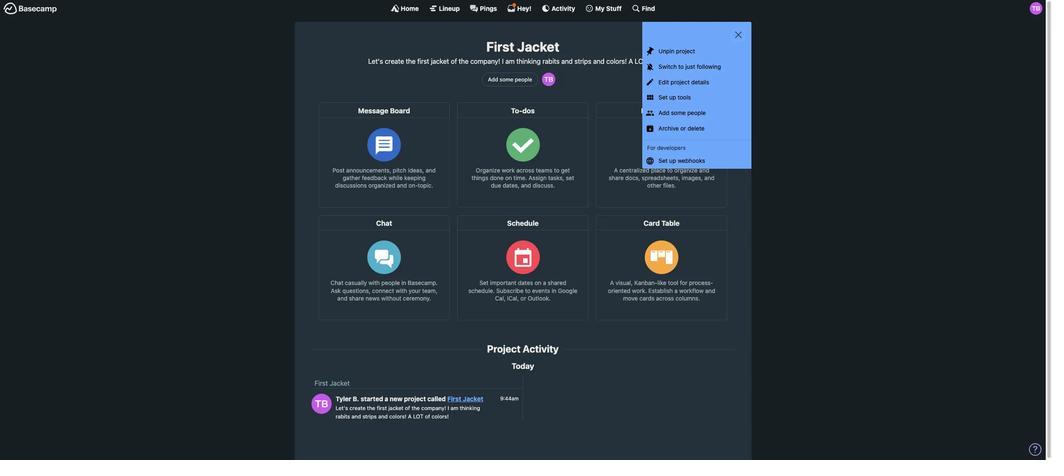 Task type: vqa. For each thing, say whether or not it's contained in the screenshot.
&
no



Task type: locate. For each thing, give the bounding box(es) containing it.
create inside let's create the first jacket of the company! i am thinking rabits and strips and colors! a lot of colors!
[[350, 405, 366, 412]]

1 vertical spatial rabits
[[336, 413, 350, 420]]

1 horizontal spatial rabits
[[543, 58, 560, 65]]

0 horizontal spatial thinking
[[460, 405, 480, 412]]

0 vertical spatial let's
[[368, 58, 383, 65]]

the
[[406, 58, 416, 65], [459, 58, 469, 65], [367, 405, 375, 412], [412, 405, 420, 412]]

activity left my
[[552, 4, 575, 12]]

am inside let's create the first jacket of the company! i am thinking rabits and strips and colors! a lot of colors!
[[451, 405, 458, 412]]

up
[[669, 94, 676, 101], [669, 157, 676, 164]]

jacket right called
[[463, 395, 483, 403]]

0 vertical spatial strips
[[575, 58, 592, 65]]

edit
[[659, 78, 669, 85]]

1 horizontal spatial company!
[[470, 58, 500, 65]]

1 horizontal spatial strips
[[575, 58, 592, 65]]

let's create the first jacket of the company! i am thinking rabits and strips and colors! a lot of colors!
[[336, 405, 480, 420]]

company!
[[470, 58, 500, 65], [421, 405, 446, 412]]

0 horizontal spatial some
[[500, 76, 514, 83]]

add some people link up delete
[[642, 105, 751, 121]]

0 vertical spatial create
[[385, 58, 404, 65]]

first jacket link
[[315, 380, 350, 387], [447, 395, 483, 403]]

tyler black image
[[1030, 2, 1043, 15], [311, 394, 332, 414]]

jacket
[[431, 58, 449, 65], [388, 405, 404, 412]]

thinking inside first jacket let's create the first jacket of the company! i am thinking rabits and strips and colors! a lot of colors!
[[517, 58, 541, 65]]

following
[[697, 63, 721, 70]]

1 vertical spatial strips
[[363, 413, 377, 420]]

jacket inside let's create the first jacket of the company! i am thinking rabits and strips and colors! a lot of colors!
[[388, 405, 404, 412]]

people
[[515, 76, 532, 83], [688, 109, 706, 116]]

lot inside let's create the first jacket of the company! i am thinking rabits and strips and colors! a lot of colors!
[[413, 413, 424, 420]]

first jacket link right called
[[447, 395, 483, 403]]

home
[[401, 4, 419, 12]]

i inside first jacket let's create the first jacket of the company! i am thinking rabits and strips and colors! a lot of colors!
[[502, 58, 504, 65]]

0 horizontal spatial am
[[451, 405, 458, 412]]

jacket
[[517, 39, 560, 55], [330, 380, 350, 387], [463, 395, 483, 403]]

1 vertical spatial thinking
[[460, 405, 480, 412]]

0 vertical spatial some
[[500, 76, 514, 83]]

jacket up tyler
[[330, 380, 350, 387]]

b.
[[353, 395, 359, 403]]

create
[[385, 58, 404, 65], [350, 405, 366, 412]]

lineup
[[439, 4, 460, 12]]

just
[[686, 63, 695, 70]]

set down the edit
[[659, 94, 668, 101]]

0 vertical spatial first
[[417, 58, 429, 65]]

0 horizontal spatial create
[[350, 405, 366, 412]]

0 horizontal spatial first
[[315, 380, 328, 387]]

archive
[[659, 125, 679, 132]]

0 horizontal spatial add some people link
[[482, 73, 538, 86]]

strips inside first jacket let's create the first jacket of the company! i am thinking rabits and strips and colors! a lot of colors!
[[575, 58, 592, 65]]

add some people up "archive or delete"
[[659, 109, 706, 116]]

first inside first jacket let's create the first jacket of the company! i am thinking rabits and strips and colors! a lot of colors!
[[486, 39, 515, 55]]

1 vertical spatial lot
[[413, 413, 424, 420]]

first
[[417, 58, 429, 65], [377, 405, 387, 412]]

0 horizontal spatial jacket
[[388, 405, 404, 412]]

activity link
[[542, 4, 575, 13]]

strips
[[575, 58, 592, 65], [363, 413, 377, 420]]

people down set up tools link
[[688, 109, 706, 116]]

jacket inside first jacket let's create the first jacket of the company! i am thinking rabits and strips and colors! a lot of colors!
[[517, 39, 560, 55]]

1 vertical spatial first
[[315, 380, 328, 387]]

jacket inside first jacket let's create the first jacket of the company! i am thinking rabits and strips and colors! a lot of colors!
[[431, 58, 449, 65]]

0 horizontal spatial lot
[[413, 413, 424, 420]]

1 vertical spatial some
[[671, 109, 686, 116]]

1 horizontal spatial lot
[[635, 58, 647, 65]]

tyler black image inside main element
[[1030, 2, 1043, 15]]

for
[[647, 144, 656, 151]]

1 horizontal spatial create
[[385, 58, 404, 65]]

1 vertical spatial up
[[669, 157, 676, 164]]

to
[[679, 63, 684, 70]]

add some people link
[[482, 73, 538, 86], [642, 105, 751, 121]]

project activity
[[487, 343, 559, 355]]

1 vertical spatial create
[[350, 405, 366, 412]]

0 horizontal spatial company!
[[421, 405, 446, 412]]

find button
[[632, 4, 655, 13]]

up left tools
[[669, 94, 676, 101]]

first
[[486, 39, 515, 55], [315, 380, 328, 387], [447, 395, 461, 403]]

1 vertical spatial am
[[451, 405, 458, 412]]

home link
[[391, 4, 419, 13]]

set
[[659, 94, 668, 101], [659, 157, 668, 164]]

0 vertical spatial lot
[[635, 58, 647, 65]]

details
[[691, 78, 709, 85]]

hey! button
[[507, 3, 532, 13]]

1 horizontal spatial jacket
[[463, 395, 483, 403]]

switch accounts image
[[3, 2, 57, 15]]

add
[[488, 76, 498, 83], [659, 109, 670, 116]]

0 vertical spatial up
[[669, 94, 676, 101]]

activity
[[552, 4, 575, 12], [523, 343, 559, 355]]

hey!
[[517, 4, 532, 12]]

first jacket
[[315, 380, 350, 387]]

0 horizontal spatial people
[[515, 76, 532, 83]]

tyler
[[336, 395, 351, 403]]

add up archive
[[659, 109, 670, 116]]

0 vertical spatial a
[[629, 58, 633, 65]]

0 vertical spatial project
[[676, 47, 695, 55]]

0 horizontal spatial tyler black image
[[311, 394, 332, 414]]

0 horizontal spatial rabits
[[336, 413, 350, 420]]

1 horizontal spatial am
[[506, 58, 515, 65]]

0 horizontal spatial first jacket link
[[315, 380, 350, 387]]

0 vertical spatial jacket
[[517, 39, 560, 55]]

1 vertical spatial people
[[688, 109, 706, 116]]

people left tyler black image
[[515, 76, 532, 83]]

up for tools
[[669, 94, 676, 101]]

0 horizontal spatial add some people
[[488, 76, 532, 83]]

lot left switch
[[635, 58, 647, 65]]

some down first jacket let's create the first jacket of the company! i am thinking rabits and strips and colors! a lot of colors!
[[500, 76, 514, 83]]

some
[[500, 76, 514, 83], [671, 109, 686, 116]]

1 horizontal spatial first
[[417, 58, 429, 65]]

1 vertical spatial add some people link
[[642, 105, 751, 121]]

and
[[561, 58, 573, 65], [593, 58, 605, 65], [352, 413, 361, 420], [378, 413, 388, 420]]

0 vertical spatial jacket
[[431, 58, 449, 65]]

add some people link down first jacket let's create the first jacket of the company! i am thinking rabits and strips and colors! a lot of colors!
[[482, 73, 538, 86]]

0 vertical spatial company!
[[470, 58, 500, 65]]

main element
[[0, 0, 1046, 16]]

1 vertical spatial i
[[448, 405, 449, 412]]

lot down tyler b. started a new project called first jacket
[[413, 413, 424, 420]]

a
[[629, 58, 633, 65], [408, 413, 412, 420]]

colors!
[[606, 58, 627, 65], [657, 58, 678, 65], [389, 413, 407, 420], [432, 413, 449, 420]]

1 vertical spatial first jacket link
[[447, 395, 483, 403]]

0 vertical spatial thinking
[[517, 58, 541, 65]]

set for set up tools
[[659, 94, 668, 101]]

0 vertical spatial i
[[502, 58, 504, 65]]

lot inside first jacket let's create the first jacket of the company! i am thinking rabits and strips and colors! a lot of colors!
[[635, 58, 647, 65]]

9:44am element
[[500, 396, 519, 402]]

0 vertical spatial first
[[486, 39, 515, 55]]

set down for developers
[[659, 157, 668, 164]]

webhooks
[[678, 157, 705, 164]]

1 horizontal spatial i
[[502, 58, 504, 65]]

1 vertical spatial jacket
[[388, 405, 404, 412]]

1 up from the top
[[669, 94, 676, 101]]

1 vertical spatial jacket
[[330, 380, 350, 387]]

0 vertical spatial add some people link
[[482, 73, 538, 86]]

developers
[[657, 144, 686, 151]]

rabits
[[543, 58, 560, 65], [336, 413, 350, 420]]

1 vertical spatial let's
[[336, 405, 348, 412]]

1 horizontal spatial tyler black image
[[1030, 2, 1043, 15]]

first inside let's create the first jacket of the company! i am thinking rabits and strips and colors! a lot of colors!
[[377, 405, 387, 412]]

0 vertical spatial first jacket link
[[315, 380, 350, 387]]

set up webhooks link
[[642, 153, 751, 169]]

0 vertical spatial activity
[[552, 4, 575, 12]]

2 horizontal spatial jacket
[[517, 39, 560, 55]]

some up "archive or delete"
[[671, 109, 686, 116]]

add down first jacket let's create the first jacket of the company! i am thinking rabits and strips and colors! a lot of colors!
[[488, 76, 498, 83]]

project down to
[[671, 78, 690, 85]]

1 horizontal spatial add some people
[[659, 109, 706, 116]]

1 vertical spatial activity
[[523, 343, 559, 355]]

1 horizontal spatial a
[[629, 58, 633, 65]]

0 horizontal spatial a
[[408, 413, 412, 420]]

2 set from the top
[[659, 157, 668, 164]]

thinking
[[517, 58, 541, 65], [460, 405, 480, 412]]

1 horizontal spatial add
[[659, 109, 670, 116]]

project for edit
[[671, 78, 690, 85]]

1 vertical spatial a
[[408, 413, 412, 420]]

of
[[451, 58, 457, 65], [649, 58, 655, 65], [405, 405, 410, 412], [425, 413, 430, 420]]

unpin project link
[[642, 44, 751, 59]]

0 vertical spatial set
[[659, 94, 668, 101]]

0 vertical spatial add some people
[[488, 76, 532, 83]]

a
[[385, 395, 388, 403]]

1 horizontal spatial let's
[[368, 58, 383, 65]]

a inside first jacket let's create the first jacket of the company! i am thinking rabits and strips and colors! a lot of colors!
[[629, 58, 633, 65]]

0 horizontal spatial strips
[[363, 413, 377, 420]]

1 horizontal spatial thinking
[[517, 58, 541, 65]]

tyler black image
[[542, 73, 555, 86]]

1 set from the top
[[659, 94, 668, 101]]

0 vertical spatial rabits
[[543, 58, 560, 65]]

2 horizontal spatial first
[[486, 39, 515, 55]]

1 vertical spatial project
[[671, 78, 690, 85]]

jacket for first jacket let's create the first jacket of the company! i am thinking rabits and strips and colors! a lot of colors!
[[517, 39, 560, 55]]

let's inside first jacket let's create the first jacket of the company! i am thinking rabits and strips and colors! a lot of colors!
[[368, 58, 383, 65]]

tyler b. started a new project called first jacket
[[336, 395, 483, 403]]

lot
[[635, 58, 647, 65], [413, 413, 424, 420]]

jacket up tyler black image
[[517, 39, 560, 55]]

0 horizontal spatial jacket
[[330, 380, 350, 387]]

0 vertical spatial tyler black image
[[1030, 2, 1043, 15]]

new
[[390, 395, 403, 403]]

0 horizontal spatial let's
[[336, 405, 348, 412]]

1 vertical spatial set
[[659, 157, 668, 164]]

i
[[502, 58, 504, 65], [448, 405, 449, 412]]

2 vertical spatial project
[[404, 395, 426, 403]]

0 horizontal spatial i
[[448, 405, 449, 412]]

activity up 'today'
[[523, 343, 559, 355]]

0 vertical spatial add
[[488, 76, 498, 83]]

0 vertical spatial am
[[506, 58, 515, 65]]

tools
[[678, 94, 691, 101]]

1 horizontal spatial first jacket link
[[447, 395, 483, 403]]

add some people down first jacket let's create the first jacket of the company! i am thinking rabits and strips and colors! a lot of colors!
[[488, 76, 532, 83]]

let's
[[368, 58, 383, 65], [336, 405, 348, 412]]

project up switch to just following
[[676, 47, 695, 55]]

up down developers
[[669, 157, 676, 164]]

1 vertical spatial company!
[[421, 405, 446, 412]]

project
[[676, 47, 695, 55], [671, 78, 690, 85], [404, 395, 426, 403]]

1 vertical spatial first
[[377, 405, 387, 412]]

switch
[[659, 63, 677, 70]]

rabits up tyler black image
[[543, 58, 560, 65]]

first for first jacket let's create the first jacket of the company! i am thinking rabits and strips and colors! a lot of colors!
[[486, 39, 515, 55]]

create inside first jacket let's create the first jacket of the company! i am thinking rabits and strips and colors! a lot of colors!
[[385, 58, 404, 65]]

a down tyler b. started a new project called first jacket
[[408, 413, 412, 420]]

2 up from the top
[[669, 157, 676, 164]]

1 horizontal spatial jacket
[[431, 58, 449, 65]]

set for set up webhooks
[[659, 157, 668, 164]]

project for unpin
[[676, 47, 695, 55]]

0 horizontal spatial first
[[377, 405, 387, 412]]

first jacket link up tyler
[[315, 380, 350, 387]]

rabits down tyler
[[336, 413, 350, 420]]

called
[[428, 395, 446, 403]]

am
[[506, 58, 515, 65], [451, 405, 458, 412]]

project up let's create the first jacket of the company! i am thinking rabits and strips and colors! a lot of colors!
[[404, 395, 426, 403]]

1 horizontal spatial first
[[447, 395, 461, 403]]

add some people
[[488, 76, 532, 83], [659, 109, 706, 116]]

a left switch
[[629, 58, 633, 65]]

switch to just following link
[[642, 59, 751, 75]]



Task type: describe. For each thing, give the bounding box(es) containing it.
1 horizontal spatial add some people link
[[642, 105, 751, 121]]

stuff
[[606, 4, 622, 12]]

project
[[487, 343, 521, 355]]

pings button
[[470, 4, 497, 13]]

started
[[361, 395, 383, 403]]

2 vertical spatial jacket
[[463, 395, 483, 403]]

company! inside let's create the first jacket of the company! i am thinking rabits and strips and colors! a lot of colors!
[[421, 405, 446, 412]]

pings
[[480, 4, 497, 12]]

for developers
[[647, 144, 686, 151]]

today
[[512, 361, 534, 371]]

jacket for first jacket
[[330, 380, 350, 387]]

am inside first jacket let's create the first jacket of the company! i am thinking rabits and strips and colors! a lot of colors!
[[506, 58, 515, 65]]

first for first jacket
[[315, 380, 328, 387]]

1 horizontal spatial people
[[688, 109, 706, 116]]

set up webhooks
[[659, 157, 705, 164]]

edit project details link
[[642, 75, 751, 90]]

up for webhooks
[[669, 157, 676, 164]]

lineup link
[[429, 4, 460, 13]]

set up tools link
[[642, 90, 751, 105]]

archive or delete
[[659, 125, 705, 132]]

9:44am
[[500, 396, 519, 402]]

first inside first jacket let's create the first jacket of the company! i am thinking rabits and strips and colors! a lot of colors!
[[417, 58, 429, 65]]

1 horizontal spatial some
[[671, 109, 686, 116]]

unpin
[[659, 47, 675, 55]]

first jacket let's create the first jacket of the company! i am thinking rabits and strips and colors! a lot of colors!
[[368, 39, 678, 65]]

thinking inside let's create the first jacket of the company! i am thinking rabits and strips and colors! a lot of colors!
[[460, 405, 480, 412]]

i inside let's create the first jacket of the company! i am thinking rabits and strips and colors! a lot of colors!
[[448, 405, 449, 412]]

switch to just following
[[659, 63, 721, 70]]

company! inside first jacket let's create the first jacket of the company! i am thinking rabits and strips and colors! a lot of colors!
[[470, 58, 500, 65]]

1 vertical spatial add some people
[[659, 109, 706, 116]]

archive or delete link
[[642, 121, 751, 136]]

edit project details
[[659, 78, 709, 85]]

delete
[[688, 125, 705, 132]]

let's inside let's create the first jacket of the company! i am thinking rabits and strips and colors! a lot of colors!
[[336, 405, 348, 412]]

unpin project
[[659, 47, 695, 55]]

rabits inside first jacket let's create the first jacket of the company! i am thinking rabits and strips and colors! a lot of colors!
[[543, 58, 560, 65]]

activity inside main element
[[552, 4, 575, 12]]

my stuff
[[595, 4, 622, 12]]

rabits inside let's create the first jacket of the company! i am thinking rabits and strips and colors! a lot of colors!
[[336, 413, 350, 420]]

my stuff button
[[585, 4, 622, 13]]

my
[[595, 4, 605, 12]]

find
[[642, 4, 655, 12]]

1 vertical spatial tyler black image
[[311, 394, 332, 414]]

set up tools
[[659, 94, 691, 101]]

a inside let's create the first jacket of the company! i am thinking rabits and strips and colors! a lot of colors!
[[408, 413, 412, 420]]

or
[[681, 125, 686, 132]]

2 vertical spatial first
[[447, 395, 461, 403]]

strips inside let's create the first jacket of the company! i am thinking rabits and strips and colors! a lot of colors!
[[363, 413, 377, 420]]

0 vertical spatial people
[[515, 76, 532, 83]]

1 vertical spatial add
[[659, 109, 670, 116]]

0 horizontal spatial add
[[488, 76, 498, 83]]



